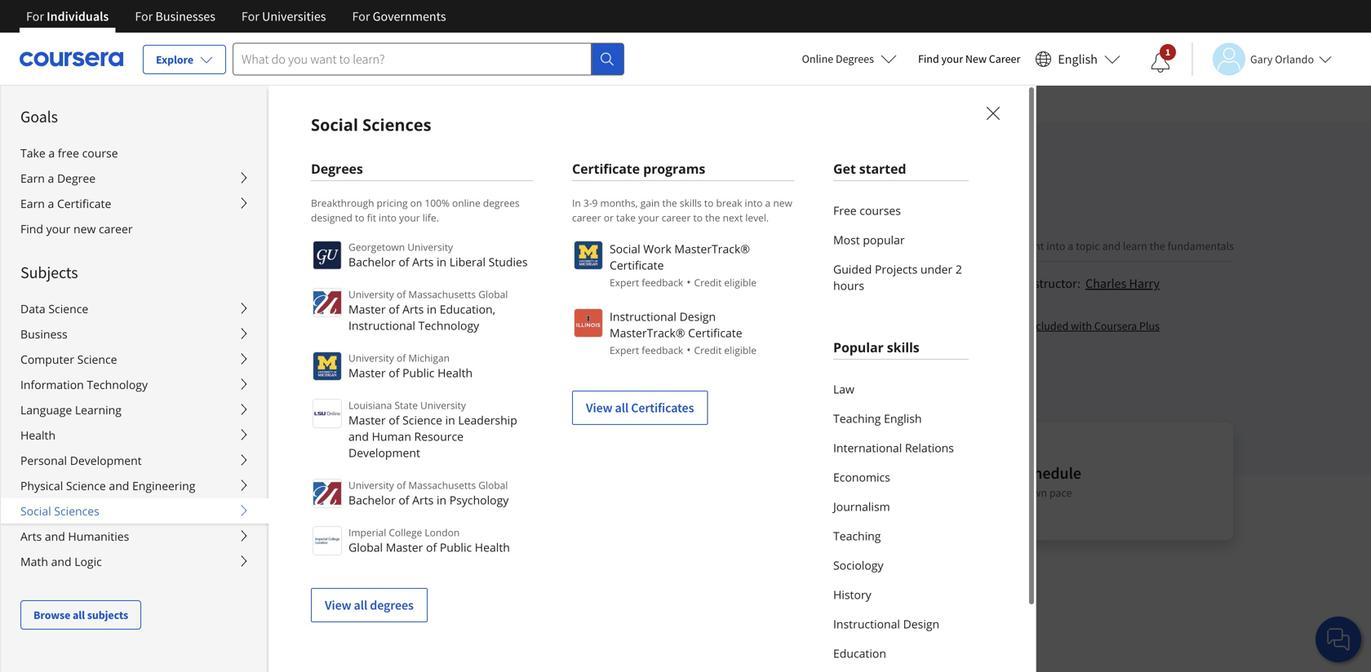 Task type: vqa. For each thing, say whether or not it's contained in the screenshot.
de related to Magíster en Salud Pública Global
no



Task type: describe. For each thing, give the bounding box(es) containing it.
college
[[389, 526, 422, 540]]

degrees inside "breakthrough pricing on 100% online degrees designed to fit into your life."
[[483, 196, 520, 210]]

university of michigan logo image
[[313, 352, 342, 381]]

economics
[[834, 470, 891, 485]]

social sciences group
[[0, 85, 1372, 673]]

for for businesses
[[135, 8, 153, 24]]

and inside math and logic dropdown button
[[51, 554, 72, 570]]

louisiana state university logo image
[[313, 399, 342, 429]]

gary orlando button
[[1192, 43, 1333, 76]]

0 vertical spatial computer science
[[241, 97, 328, 112]]

social sciences button
[[1, 499, 269, 524]]

charles
[[1086, 276, 1127, 292]]

humanities
[[68, 529, 129, 545]]

1 vertical spatial the
[[706, 211, 721, 225]]

bachelor inside the university of massachusetts global bachelor of arts in psychology
[[349, 493, 396, 508]]

gary
[[1251, 52, 1273, 67]]

university of michigan master of public health
[[349, 352, 473, 381]]

teaching link
[[834, 522, 969, 551]]

projects
[[875, 262, 918, 277]]

in inside georgetown university bachelor of arts in liberal studies
[[437, 254, 447, 270]]

for for enroll
[[200, 323, 216, 340]]

feedback for design
[[642, 344, 684, 357]]

science for data science dropdown button
[[48, 301, 88, 317]]

no
[[440, 486, 454, 501]]

math and logic button
[[1, 550, 269, 575]]

certificate inside social work mastertrack® certificate expert feedback • credit eligible
[[610, 258, 664, 273]]

at
[[991, 486, 1001, 501]]

your inside "in 3-9 months, gain the skills to break into a new career or take your career to the next level."
[[639, 211, 660, 225]]

into inside "course gain insight into a topic and learn the fundamentals"
[[1047, 239, 1066, 254]]

teaching english
[[834, 411, 922, 427]]

19
[[267, 269, 280, 285]]

engineering
[[132, 479, 196, 494]]

leadership
[[458, 413, 518, 428]]

social inside dropdown button
[[20, 504, 51, 519]]

your inside find your new career link
[[942, 51, 964, 66]]

free inside social sciences menu item
[[834, 203, 857, 218]]

credit for design
[[694, 344, 722, 357]]

eligible for social work mastertrack® certificate
[[725, 276, 757, 289]]

imperial
[[349, 526, 386, 540]]

free inside button
[[219, 323, 244, 340]]

health inside university of michigan master of public health
[[438, 365, 473, 381]]

own
[[1027, 486, 1048, 501]]

to left 'next'
[[694, 211, 703, 225]]

master inside university of massachusetts global master of arts in education, instructional technology
[[349, 302, 386, 317]]

languages
[[282, 269, 337, 285]]

included with coursera plus link
[[1027, 318, 1160, 334]]

get
[[834, 160, 856, 178]]

approx. 21 hours to complete
[[681, 463, 883, 484]]

under
[[921, 262, 953, 277]]

development inside dropdown button
[[70, 453, 142, 469]]

some content may not be translated
[[402, 269, 600, 285]]

health inside popup button
[[20, 428, 56, 443]]

translated
[[545, 269, 600, 285]]

course
[[82, 145, 118, 161]]

teaching for teaching english
[[834, 411, 881, 427]]

0 vertical spatial social
[[311, 114, 358, 136]]

• for work
[[687, 274, 691, 290]]

to left complete
[[800, 463, 815, 484]]

financial aid available
[[283, 332, 390, 346]]

necessary
[[554, 486, 602, 501]]

for for universities
[[242, 8, 260, 24]]

1 horizontal spatial computer
[[241, 97, 289, 112]]

for governments
[[352, 8, 446, 24]]

english button
[[1029, 33, 1128, 86]]

• for design
[[687, 342, 691, 358]]

certificate inside instructional design mastertrack® certificate expert feedback • credit eligible
[[689, 325, 743, 341]]

view all certificates list
[[572, 239, 795, 425]]

math
[[20, 554, 48, 570]]

university for of
[[349, 352, 394, 365]]

view for view all certificates
[[586, 400, 613, 416]]

201,348 already enrolled
[[137, 380, 274, 396]]

of up college
[[399, 493, 410, 508]]

show notifications image
[[1151, 53, 1171, 73]]

public inside imperial college london global master of public health
[[440, 540, 472, 556]]

started
[[860, 160, 907, 178]]

a inside "in 3-9 months, gain the skills to break into a new career or take your career to the next level."
[[766, 196, 771, 210]]

the inside "course gain insight into a topic and learn the fundamentals"
[[1150, 239, 1166, 254]]

universities
[[262, 8, 326, 24]]

master inside the louisiana state university master of science in leadership and human resource development
[[349, 413, 386, 428]]

massachusetts for psychology
[[409, 479, 476, 492]]

instructor:
[[1024, 276, 1081, 292]]

a inside "course gain insight into a topic and learn the fundamentals"
[[1068, 239, 1074, 254]]

credit for work
[[694, 276, 722, 289]]

relations
[[905, 441, 955, 456]]

view all certificates link
[[572, 391, 708, 425]]

201,348
[[137, 380, 182, 396]]

find for find your new career
[[20, 221, 43, 237]]

instructional design mastertrack® certificate expert feedback • credit eligible
[[610, 309, 757, 358]]

international relations link
[[834, 434, 969, 463]]

your inside "breakthrough pricing on 100% online degrees designed to fit into your life."
[[399, 211, 420, 225]]

science for computer science popup button
[[77, 352, 117, 367]]

sciences inside menu item
[[363, 114, 432, 136]]

information
[[20, 377, 84, 393]]

hours inside guided projects under 2 hours
[[834, 278, 865, 294]]

history
[[834, 588, 872, 603]]

for universities
[[242, 8, 326, 24]]

sciences inside dropdown button
[[54, 504, 100, 519]]

university of massachusetts global logo image for bachelor
[[313, 479, 342, 509]]

new inside "in 3-9 months, gain the skills to break into a new career or take your career to the next level."
[[774, 196, 793, 210]]

may
[[481, 269, 505, 285]]

businesses
[[155, 8, 216, 24]]

data science button
[[1, 296, 269, 322]]

guided projects under 2 hours link
[[834, 255, 969, 301]]

physical
[[20, 479, 63, 494]]

months,
[[601, 196, 638, 210]]

harry
[[1130, 276, 1160, 292]]

list for started
[[834, 196, 969, 301]]

business
[[20, 327, 68, 342]]

mastertrack® for design
[[610, 325, 686, 341]]

browse all subjects button
[[20, 601, 141, 630]]

education,
[[440, 302, 496, 317]]

life.
[[423, 211, 439, 225]]

all for degrees
[[354, 598, 368, 614]]

mastertrack® for work
[[675, 241, 750, 257]]

to inside "breakthrough pricing on 100% online degrees designed to fit into your life."
[[355, 211, 365, 225]]

find your new career link
[[910, 49, 1029, 69]]

for for cybersecurity
[[357, 210, 401, 255]]

partnername logo image for instructional
[[574, 309, 603, 338]]

programs
[[644, 160, 706, 178]]

online degrees button
[[789, 41, 910, 77]]

all for subjects
[[73, 608, 85, 623]]

0 horizontal spatial hours
[[757, 463, 797, 484]]

university of massachusetts global bachelor of arts in psychology
[[349, 479, 509, 508]]

certificate inside earn a certificate dropdown button
[[57, 196, 111, 211]]

university inside the louisiana state university master of science in leadership and human resource development
[[421, 399, 466, 412]]

in inside the university of massachusetts global bachelor of arts in psychology
[[437, 493, 447, 508]]

degrees inside list
[[370, 598, 414, 614]]

computer science link
[[235, 90, 335, 119]]

arts inside the university of massachusetts global bachelor of arts in psychology
[[412, 493, 434, 508]]

learning
[[75, 403, 122, 418]]

browse
[[33, 608, 70, 623]]

your inside 'flexible schedule learn at your own pace'
[[1003, 486, 1025, 501]]

100%
[[425, 196, 450, 210]]

learn
[[962, 486, 989, 501]]

gain
[[988, 239, 1010, 254]]

partnername logo image for social
[[574, 241, 603, 270]]

expert for social work mastertrack® certificate
[[610, 276, 640, 289]]

view all degrees link
[[311, 589, 428, 623]]

governments
[[373, 8, 446, 24]]

with
[[1071, 319, 1093, 334]]

psychology
[[450, 493, 509, 508]]

into for certificate programs
[[745, 196, 763, 210]]

of left michigan on the bottom
[[397, 352, 406, 365]]

university of massachusetts global master of arts in education, instructional technology
[[349, 288, 508, 334]]

What do you want to learn? text field
[[233, 43, 592, 76]]

learn
[[1124, 239, 1148, 254]]

browse all subjects
[[33, 608, 128, 623]]

master inside university of michigan master of public health
[[349, 365, 386, 381]]

data
[[20, 301, 46, 317]]

all for certificates
[[615, 400, 629, 416]]

1 horizontal spatial career
[[572, 211, 602, 225]]

not
[[507, 269, 526, 285]]

popular
[[863, 232, 905, 248]]

courses
[[860, 203, 901, 218]]

in inside the louisiana state university master of science in leadership and human resource development
[[446, 413, 455, 428]]

21
[[738, 463, 754, 484]]

personal
[[20, 453, 67, 469]]

data science
[[20, 301, 88, 317]]

designed
[[311, 211, 353, 225]]

breakthrough
[[311, 196, 374, 210]]

view for view all degrees
[[325, 598, 351, 614]]

explore menu element
[[1, 86, 269, 630]]

personal development button
[[1, 448, 269, 474]]

development inside the louisiana state university master of science in leadership and human resource development
[[349, 445, 420, 461]]

instructional for instructional design
[[834, 617, 901, 632]]

everyone
[[408, 210, 551, 255]]



Task type: locate. For each thing, give the bounding box(es) containing it.
career up work
[[662, 211, 691, 225]]

for
[[357, 210, 401, 255], [200, 323, 216, 340]]

for inside button
[[200, 323, 216, 340]]

social down the take
[[610, 241, 641, 257]]

1 for from the left
[[26, 8, 44, 24]]

expert for instructional design mastertrack® certificate
[[610, 344, 640, 357]]

recommendations link
[[310, 577, 435, 613]]

skills down programs
[[680, 196, 702, 210]]

2 horizontal spatial social
[[610, 241, 641, 257]]

course gain insight into a topic and learn the fundamentals
[[988, 213, 1235, 254]]

teaching for teaching
[[834, 529, 881, 544]]

economics link
[[834, 463, 969, 492]]

0 vertical spatial social sciences
[[311, 114, 432, 136]]

0 vertical spatial the
[[663, 196, 678, 210]]

1 vertical spatial into
[[379, 211, 397, 225]]

0 vertical spatial health
[[438, 365, 473, 381]]

2 teaching from the top
[[834, 529, 881, 544]]

for for individuals
[[26, 8, 44, 24]]

global up "psychology"
[[479, 479, 508, 492]]

1 vertical spatial find
[[20, 221, 43, 237]]

1 horizontal spatial social
[[311, 114, 358, 136]]

1 horizontal spatial into
[[745, 196, 763, 210]]

expert inside instructional design mastertrack® certificate expert feedback • credit eligible
[[610, 344, 640, 357]]

to
[[705, 196, 714, 210], [355, 211, 365, 225], [694, 211, 703, 225], [800, 463, 815, 484]]

list containing law
[[834, 375, 969, 673]]

science inside popup button
[[77, 352, 117, 367]]

1 vertical spatial new
[[74, 221, 96, 237]]

2 feedback from the top
[[642, 344, 684, 357]]

of down georgetown
[[399, 254, 410, 270]]

and
[[1103, 239, 1121, 254], [349, 429, 369, 445], [109, 479, 129, 494], [45, 529, 65, 545], [51, 554, 72, 570]]

1 vertical spatial computer
[[20, 352, 74, 367]]

credit inside social work mastertrack® certificate expert feedback • credit eligible
[[694, 276, 722, 289]]

a down earn a degree
[[48, 196, 54, 211]]

0 horizontal spatial sciences
[[54, 504, 100, 519]]

0 vertical spatial partnername logo image
[[574, 241, 603, 270]]

degrees inside social sciences menu item
[[311, 160, 363, 178]]

feedback up the certificates
[[642, 344, 684, 357]]

2 horizontal spatial the
[[1150, 239, 1166, 254]]

view down imperial college london logo
[[325, 598, 351, 614]]

to left break
[[705, 196, 714, 210]]

arts and humanities
[[20, 529, 129, 545]]

computer inside popup button
[[20, 352, 74, 367]]

0 horizontal spatial career
[[99, 221, 133, 237]]

0 horizontal spatial for
[[200, 323, 216, 340]]

3 for from the left
[[242, 8, 260, 24]]

for for governments
[[352, 8, 370, 24]]

0 vertical spatial massachusetts
[[409, 288, 476, 301]]

arts
[[412, 254, 434, 270], [403, 302, 424, 317], [412, 493, 434, 508], [20, 529, 42, 545]]

sciences
[[363, 114, 432, 136], [54, 504, 100, 519]]

guided projects under 2 hours
[[834, 262, 963, 294]]

0 vertical spatial list
[[834, 196, 969, 301]]

1 expert from the top
[[610, 276, 640, 289]]

0 vertical spatial view
[[586, 400, 613, 416]]

2 horizontal spatial instructional
[[834, 617, 901, 632]]

hours right 21
[[757, 463, 797, 484]]

all inside button
[[73, 608, 85, 623]]

0 horizontal spatial social sciences
[[20, 504, 100, 519]]

1 vertical spatial social sciences
[[20, 504, 100, 519]]

complete
[[818, 463, 883, 484]]

0 horizontal spatial design
[[680, 309, 716, 325]]

take
[[617, 211, 636, 225]]

0 vertical spatial •
[[687, 274, 691, 290]]

take a free course link
[[1, 140, 269, 166]]

fit
[[367, 211, 376, 225]]

arts inside 'dropdown button'
[[20, 529, 42, 545]]

earn a degree
[[20, 171, 96, 186]]

2 list from the top
[[834, 375, 969, 673]]

and left logic
[[51, 554, 72, 570]]

massachusetts
[[409, 288, 476, 301], [409, 479, 476, 492]]

for left the individuals
[[26, 8, 44, 24]]

english up international relations "link"
[[884, 411, 922, 427]]

0 vertical spatial global
[[479, 288, 508, 301]]

social sciences inside menu item
[[311, 114, 432, 136]]

1 vertical spatial social
[[610, 241, 641, 257]]

certificate down social work mastertrack® certificate expert feedback • credit eligible
[[689, 325, 743, 341]]

into down pricing
[[379, 211, 397, 225]]

for individuals
[[26, 8, 109, 24]]

design inside instructional design mastertrack® certificate expert feedback • credit eligible
[[680, 309, 716, 325]]

1 horizontal spatial social sciences
[[311, 114, 432, 136]]

available down georgetown
[[340, 269, 388, 285]]

None search field
[[233, 43, 625, 76]]

science inside the louisiana state university master of science in leadership and human resource development
[[403, 413, 443, 428]]

coursera image
[[20, 46, 123, 72]]

imperial college london logo image
[[313, 527, 342, 556]]

1 vertical spatial public
[[440, 540, 472, 556]]

view left the certificates
[[586, 400, 613, 416]]

university up resource
[[421, 399, 466, 412]]

available for 19 languages available
[[340, 269, 388, 285]]

master up financial aid available at the left of page
[[349, 302, 386, 317]]

1 vertical spatial sciences
[[54, 504, 100, 519]]

1 horizontal spatial hours
[[834, 278, 865, 294]]

massachusetts down the content
[[409, 288, 476, 301]]

1 horizontal spatial development
[[349, 445, 420, 461]]

for left governments
[[352, 8, 370, 24]]

health
[[438, 365, 473, 381], [20, 428, 56, 443], [475, 540, 510, 556]]

university of massachusetts global logo image down 19 languages available button
[[313, 288, 342, 318]]

business button
[[1, 322, 269, 347]]

free right the enroll
[[219, 323, 244, 340]]

1 eligible from the top
[[725, 276, 757, 289]]

1 horizontal spatial the
[[706, 211, 721, 225]]

computer science inside popup button
[[20, 352, 117, 367]]

bachelor up imperial
[[349, 493, 396, 508]]

social down physical
[[20, 504, 51, 519]]

1 bachelor from the top
[[349, 254, 396, 270]]

1 feedback from the top
[[642, 276, 684, 289]]

free courses
[[834, 203, 901, 218]]

1 vertical spatial computer science
[[20, 352, 117, 367]]

partnername logo image
[[574, 241, 603, 270], [574, 309, 603, 338]]

design up education link
[[904, 617, 940, 632]]

1 horizontal spatial sciences
[[363, 114, 432, 136]]

master up the louisiana
[[349, 365, 386, 381]]

1 vertical spatial hours
[[757, 463, 797, 484]]

0 horizontal spatial development
[[70, 453, 142, 469]]

earn down earn a degree
[[20, 196, 45, 211]]

• up the certificates
[[687, 342, 691, 358]]

global inside imperial college london global master of public health
[[349, 540, 383, 556]]

2 horizontal spatial health
[[475, 540, 510, 556]]

earn a degree button
[[1, 166, 269, 191]]

new
[[774, 196, 793, 210], [74, 221, 96, 237]]

university inside university of michigan master of public health
[[349, 352, 394, 365]]

social sciences inside dropdown button
[[20, 504, 100, 519]]

1 university of massachusetts global logo image from the top
[[313, 288, 342, 318]]

1 horizontal spatial all
[[354, 598, 368, 614]]

of up the state
[[389, 365, 400, 381]]

louisiana
[[349, 399, 392, 412]]

find your new career
[[20, 221, 133, 237]]

2 for from the left
[[135, 8, 153, 24]]

the right 'learn'
[[1150, 239, 1166, 254]]

a left degree
[[48, 171, 54, 186]]

master inside imperial college london global master of public health
[[386, 540, 423, 556]]

eligible inside social work mastertrack® certificate expert feedback • credit eligible
[[725, 276, 757, 289]]

0 vertical spatial find
[[919, 51, 940, 66]]

1 • from the top
[[687, 274, 691, 290]]

a left the free
[[48, 145, 55, 161]]

find inside find your new career link
[[919, 51, 940, 66]]

social sciences menu item
[[268, 85, 1372, 673]]

into inside "in 3-9 months, gain the skills to break into a new career or take your career to the next level."
[[745, 196, 763, 210]]

design for instructional design mastertrack® certificate expert feedback • credit eligible
[[680, 309, 716, 325]]

2 eligible from the top
[[725, 344, 757, 357]]

0 vertical spatial degrees
[[836, 51, 875, 66]]

a inside dropdown button
[[48, 171, 54, 186]]

0 vertical spatial hours
[[834, 278, 865, 294]]

language learning
[[20, 403, 122, 418]]

teaching up international
[[834, 411, 881, 427]]

1 teaching from the top
[[834, 411, 881, 427]]

1 vertical spatial eligible
[[725, 344, 757, 357]]

0 vertical spatial university of massachusetts global logo image
[[313, 288, 342, 318]]

2 bachelor from the top
[[349, 493, 396, 508]]

mastertrack® down 'next'
[[675, 241, 750, 257]]

english right career in the right top of the page
[[1059, 51, 1098, 67]]

subjects
[[87, 608, 128, 623]]

credit inside instructional design mastertrack® certificate expert feedback • credit eligible
[[694, 344, 722, 357]]

available inside button
[[340, 269, 388, 285]]

design inside "link"
[[904, 617, 940, 632]]

feedback for work
[[642, 276, 684, 289]]

a for certificate
[[48, 196, 54, 211]]

physical science and engineering
[[20, 479, 196, 494]]

2 expert from the top
[[610, 344, 640, 357]]

2 university of massachusetts global logo image from the top
[[313, 479, 342, 509]]

certificate programs
[[572, 160, 706, 178]]

available for financial aid available
[[347, 332, 390, 346]]

0 vertical spatial skills
[[680, 196, 702, 210]]

1 horizontal spatial find
[[919, 51, 940, 66]]

for left businesses
[[135, 8, 153, 24]]

1 vertical spatial university of massachusetts global logo image
[[313, 479, 342, 509]]

1 horizontal spatial free
[[834, 203, 857, 218]]

in inside university of massachusetts global master of arts in education, instructional technology
[[427, 302, 437, 317]]

in left liberal at the left of page
[[437, 254, 447, 270]]

earn for earn a degree
[[20, 171, 45, 186]]

health down michigan on the bottom
[[438, 365, 473, 381]]

19 languages available button
[[267, 267, 388, 287]]

2 vertical spatial into
[[1047, 239, 1066, 254]]

1 vertical spatial technology
[[87, 377, 148, 393]]

list
[[834, 196, 969, 301], [834, 375, 969, 673]]

mastertrack® inside instructional design mastertrack® certificate expert feedback • credit eligible
[[610, 325, 686, 341]]

for left universities
[[242, 8, 260, 24]]

0 vertical spatial eligible
[[725, 276, 757, 289]]

degrees down college
[[370, 598, 414, 614]]

master down the louisiana
[[349, 413, 386, 428]]

close image
[[982, 102, 1004, 123], [982, 102, 1004, 123], [982, 102, 1004, 123], [982, 102, 1004, 123], [982, 102, 1004, 123]]

degrees right online
[[836, 51, 875, 66]]

(1,170
[[290, 486, 319, 501]]

career inside explore menu element
[[99, 221, 133, 237]]

career
[[990, 51, 1021, 66]]

a for degree
[[48, 171, 54, 186]]

1 horizontal spatial public
[[440, 540, 472, 556]]

career down 3-
[[572, 211, 602, 225]]

in down some
[[427, 302, 437, 317]]

enroll for free
[[163, 323, 244, 340]]

english inside english button
[[1059, 51, 1098, 67]]

and inside arts and humanities 'dropdown button'
[[45, 529, 65, 545]]

global inside the university of massachusetts global bachelor of arts in psychology
[[479, 479, 508, 492]]

into inside "breakthrough pricing on 100% online degrees designed to fit into your life."
[[379, 211, 397, 225]]

1 vertical spatial degrees
[[311, 160, 363, 178]]

0 horizontal spatial find
[[20, 221, 43, 237]]

2 horizontal spatial career
[[662, 211, 691, 225]]

feedback
[[642, 276, 684, 289], [642, 344, 684, 357]]

arts inside university of massachusetts global master of arts in education, instructional technology
[[403, 302, 424, 317]]

university inside georgetown university bachelor of arts in liberal studies
[[408, 240, 453, 254]]

2 vertical spatial the
[[1150, 239, 1166, 254]]

arts inside georgetown university bachelor of arts in liberal studies
[[412, 254, 434, 270]]

social inside social work mastertrack® certificate expert feedback • credit eligible
[[610, 241, 641, 257]]

2 • from the top
[[687, 342, 691, 358]]

university for bachelor
[[349, 479, 394, 492]]

previous
[[456, 486, 498, 501]]

expert inside social work mastertrack® certificate expert feedback • credit eligible
[[610, 276, 640, 289]]

1 earn from the top
[[20, 171, 45, 186]]

2 massachusetts from the top
[[409, 479, 476, 492]]

2 earn from the top
[[20, 196, 45, 211]]

1 vertical spatial design
[[904, 617, 940, 632]]

1 list from the top
[[834, 196, 969, 301]]

4 for from the left
[[352, 8, 370, 24]]

available right aid
[[347, 332, 390, 346]]

19 languages available
[[267, 269, 388, 285]]

1 horizontal spatial for
[[357, 210, 401, 255]]

1 vertical spatial for
[[200, 323, 216, 340]]

global down imperial
[[349, 540, 383, 556]]

2 credit from the top
[[694, 344, 722, 357]]

enroll
[[163, 323, 197, 340]]

2 vertical spatial global
[[349, 540, 383, 556]]

georgetown university logo image
[[313, 241, 342, 270]]

1 vertical spatial english
[[884, 411, 922, 427]]

view all degrees list
[[311, 239, 533, 623]]

instructional for instructional design mastertrack® certificate expert feedback • credit eligible
[[610, 309, 677, 325]]

global down may
[[479, 288, 508, 301]]

social sciences down 'what do you want to learn?' text box
[[311, 114, 432, 136]]

imperial college london global master of public health
[[349, 526, 510, 556]]

and down personal development dropdown button at the bottom left of page
[[109, 479, 129, 494]]

0 vertical spatial credit
[[694, 276, 722, 289]]

and inside the louisiana state university master of science in leadership and human resource development
[[349, 429, 369, 445]]

new inside explore menu element
[[74, 221, 96, 237]]

skills inside "in 3-9 months, gain the skills to break into a new career or take your career to the next level."
[[680, 196, 702, 210]]

most
[[834, 232, 860, 248]]

be
[[528, 269, 542, 285]]

in up london
[[437, 493, 447, 508]]

your inside find your new career link
[[46, 221, 71, 237]]

hours down guided
[[834, 278, 865, 294]]

0 horizontal spatial degrees
[[370, 598, 414, 614]]

free up the most
[[834, 203, 857, 218]]

sociology link
[[834, 551, 969, 581]]

degrees inside dropdown button
[[836, 51, 875, 66]]

breakthrough pricing on 100% online degrees designed to fit into your life.
[[311, 196, 520, 225]]

university down financial aid available at the left of page
[[349, 352, 394, 365]]

1 vertical spatial bachelor
[[349, 493, 396, 508]]

degrees
[[483, 196, 520, 210], [370, 598, 414, 614]]

health inside imperial college london global master of public health
[[475, 540, 510, 556]]

1 vertical spatial health
[[20, 428, 56, 443]]

2 vertical spatial health
[[475, 540, 510, 556]]

of inside georgetown university bachelor of arts in liberal studies
[[399, 254, 410, 270]]

degree
[[57, 171, 96, 186]]

of left no
[[397, 479, 406, 492]]

of down some
[[397, 288, 406, 301]]

development down human
[[349, 445, 420, 461]]

your down gain
[[639, 211, 660, 225]]

earn a certificate
[[20, 196, 111, 211]]

1 vertical spatial view
[[325, 598, 351, 614]]

journalism
[[834, 499, 891, 515]]

sciences down 'what do you want to learn?' text box
[[363, 114, 432, 136]]

arts left the content
[[412, 254, 434, 270]]

new down earn a certificate
[[74, 221, 96, 237]]

earn for earn a certificate
[[20, 196, 45, 211]]

1 vertical spatial credit
[[694, 344, 722, 357]]

degrees up the breakthrough
[[311, 160, 363, 178]]

1 horizontal spatial new
[[774, 196, 793, 210]]

university down life.
[[408, 240, 453, 254]]

public inside university of michigan master of public health
[[403, 365, 435, 381]]

social sciences up arts and humanities
[[20, 504, 100, 519]]

break
[[717, 196, 743, 210]]

most popular
[[834, 232, 905, 248]]

physical science and engineering button
[[1, 474, 269, 499]]

free
[[834, 203, 857, 218], [219, 323, 244, 340]]

1 horizontal spatial skills
[[887, 339, 920, 356]]

0 horizontal spatial technology
[[87, 377, 148, 393]]

arts up math on the bottom left of the page
[[20, 529, 42, 545]]

0 vertical spatial design
[[680, 309, 716, 325]]

available
[[340, 269, 388, 285], [347, 332, 390, 346]]

of down london
[[426, 540, 437, 556]]

orlando
[[1276, 52, 1315, 67]]

• inside instructional design mastertrack® certificate expert feedback • credit eligible
[[687, 342, 691, 358]]

charles harry link
[[1086, 276, 1160, 292]]

and right topic on the right
[[1103, 239, 1121, 254]]

new right break
[[774, 196, 793, 210]]

1 vertical spatial free
[[219, 323, 244, 340]]

certificate up 9
[[572, 160, 640, 178]]

online
[[802, 51, 834, 66]]

earn inside dropdown button
[[20, 171, 45, 186]]

logic
[[74, 554, 102, 570]]

bachelor inside georgetown university bachelor of arts in liberal studies
[[349, 254, 396, 270]]

your
[[942, 51, 964, 66], [399, 211, 420, 225], [639, 211, 660, 225], [46, 221, 71, 237], [1003, 486, 1025, 501]]

of inside the louisiana state university master of science in leadership and human resource development
[[389, 413, 400, 428]]

a for free
[[48, 145, 55, 161]]

plus
[[1140, 319, 1160, 334]]

of up university of michigan master of public health
[[389, 302, 400, 317]]

0 vertical spatial feedback
[[642, 276, 684, 289]]

all
[[615, 400, 629, 416], [354, 598, 368, 614], [73, 608, 85, 623]]

0 horizontal spatial into
[[379, 211, 397, 225]]

level.
[[746, 211, 769, 225]]

0 vertical spatial free
[[834, 203, 857, 218]]

and inside the "physical science and engineering" dropdown button
[[109, 479, 129, 494]]

arts down some
[[403, 302, 424, 317]]

mastertrack® inside social work mastertrack® certificate expert feedback • credit eligible
[[675, 241, 750, 257]]

design for instructional design
[[904, 617, 940, 632]]

0 vertical spatial teaching
[[834, 411, 881, 427]]

studies
[[489, 254, 528, 270]]

a left topic on the right
[[1068, 239, 1074, 254]]

instructional inside university of massachusetts global master of arts in education, instructional technology
[[349, 318, 416, 334]]

of
[[399, 254, 410, 270], [397, 288, 406, 301], [389, 302, 400, 317], [397, 352, 406, 365], [389, 365, 400, 381], [389, 413, 400, 428], [397, 479, 406, 492], [399, 493, 410, 508], [426, 540, 437, 556]]

find left new
[[919, 51, 940, 66]]

development up physical science and engineering
[[70, 453, 142, 469]]

2 partnername logo image from the top
[[574, 309, 603, 338]]

teaching
[[834, 411, 881, 427], [834, 529, 881, 544]]

global for education,
[[479, 288, 508, 301]]

global for psychology
[[479, 479, 508, 492]]

1 horizontal spatial technology
[[419, 318, 480, 334]]

massachusetts inside the university of massachusetts global bachelor of arts in psychology
[[409, 479, 476, 492]]

massachusetts for education,
[[409, 288, 476, 301]]

1 vertical spatial teaching
[[834, 529, 881, 544]]

science for the "physical science and engineering" dropdown button
[[66, 479, 106, 494]]

individuals
[[47, 8, 109, 24]]

the right gain
[[663, 196, 678, 210]]

education
[[834, 646, 887, 662]]

0 vertical spatial for
[[357, 210, 401, 255]]

0 horizontal spatial new
[[74, 221, 96, 237]]

feedback inside instructional design mastertrack® certificate expert feedback • credit eligible
[[642, 344, 684, 357]]

master down college
[[386, 540, 423, 556]]

0 vertical spatial computer
[[241, 97, 289, 112]]

degrees right the online
[[483, 196, 520, 210]]

eligible inside instructional design mastertrack® certificate expert feedback • credit eligible
[[725, 344, 757, 357]]

modules link
[[217, 577, 284, 613]]

development
[[349, 445, 420, 461], [70, 453, 142, 469]]

public down michigan on the bottom
[[403, 365, 435, 381]]

massachusetts inside university of massachusetts global master of arts in education, instructional technology
[[409, 288, 476, 301]]

enroll for free button
[[137, 313, 270, 365]]

included
[[1027, 319, 1069, 334]]

the left 'next'
[[706, 211, 721, 225]]

flexible
[[962, 463, 1016, 484]]

degrees
[[836, 51, 875, 66], [311, 160, 363, 178]]

university for master
[[349, 288, 394, 301]]

free courses link
[[834, 196, 969, 225]]

find for find your new career
[[919, 51, 940, 66]]

already
[[185, 380, 226, 396]]

your left new
[[942, 51, 964, 66]]

english inside teaching english link
[[884, 411, 922, 427]]

0 vertical spatial new
[[774, 196, 793, 210]]

expert right translated at the top left of the page
[[610, 276, 640, 289]]

0 horizontal spatial instructional
[[349, 318, 416, 334]]

0 vertical spatial english
[[1059, 51, 1098, 67]]

partnername logo image down translated at the top left of the page
[[574, 309, 603, 338]]

find inside find your new career link
[[20, 221, 43, 237]]

0 vertical spatial technology
[[419, 318, 480, 334]]

university of massachusetts global logo image for master
[[313, 288, 342, 318]]

1 partnername logo image from the top
[[574, 241, 603, 270]]

1 credit from the top
[[694, 276, 722, 289]]

into up level.
[[745, 196, 763, 210]]

1 horizontal spatial computer science
[[241, 97, 328, 112]]

earn inside dropdown button
[[20, 196, 45, 211]]

michigan
[[409, 352, 450, 365]]

0 horizontal spatial social
[[20, 504, 51, 519]]

hours
[[834, 278, 865, 294], [757, 463, 797, 484]]

instructional inside "link"
[[834, 617, 901, 632]]

university inside the university of massachusetts global bachelor of arts in psychology
[[349, 479, 394, 492]]

history link
[[834, 581, 969, 610]]

or
[[604, 211, 614, 225]]

your down earn a certificate
[[46, 221, 71, 237]]

university of massachusetts global logo image
[[313, 288, 342, 318], [313, 479, 342, 509]]

global inside university of massachusetts global master of arts in education, instructional technology
[[479, 288, 508, 301]]

1 vertical spatial earn
[[20, 196, 45, 211]]

earn down take
[[20, 171, 45, 186]]

0 horizontal spatial view
[[325, 598, 351, 614]]

financial
[[283, 332, 326, 346]]

and up 'math and logic'
[[45, 529, 65, 545]]

1 horizontal spatial health
[[438, 365, 473, 381]]

1 horizontal spatial degrees
[[836, 51, 875, 66]]

teaching up the sociology
[[834, 529, 881, 544]]

1 vertical spatial skills
[[887, 339, 920, 356]]

eligible for instructional design mastertrack® certificate
[[725, 344, 757, 357]]

technology up 'language learning' popup button
[[87, 377, 148, 393]]

list containing free courses
[[834, 196, 969, 301]]

1
[[1166, 46, 1171, 58]]

close image
[[982, 102, 1004, 123], [982, 102, 1004, 123], [982, 102, 1004, 123], [982, 102, 1004, 123], [982, 102, 1004, 123], [983, 103, 1004, 124]]

course
[[988, 213, 1036, 234]]

1 horizontal spatial english
[[1059, 51, 1098, 67]]

1 vertical spatial mastertrack®
[[610, 325, 686, 341]]

a inside dropdown button
[[48, 196, 54, 211]]

mastertrack® up view all certificates link
[[610, 325, 686, 341]]

of up human
[[389, 413, 400, 428]]

language learning button
[[1, 398, 269, 423]]

your down on
[[399, 211, 420, 225]]

skills up the law link
[[887, 339, 920, 356]]

1 vertical spatial list
[[834, 375, 969, 673]]

list for skills
[[834, 375, 969, 673]]

partnername logo image down 3-
[[574, 241, 603, 270]]

1 massachusetts from the top
[[409, 288, 476, 301]]

law link
[[834, 375, 969, 404]]

a up level.
[[766, 196, 771, 210]]

instructional inside instructional design mastertrack® certificate expert feedback • credit eligible
[[610, 309, 677, 325]]

• inside social work mastertrack® certificate expert feedback • credit eligible
[[687, 274, 691, 290]]

technology inside university of massachusetts global master of arts in education, instructional technology
[[419, 318, 480, 334]]

and inside "course gain insight into a topic and learn the fundamentals"
[[1103, 239, 1121, 254]]

university down 19 languages available button
[[349, 288, 394, 301]]

feedback inside social work mastertrack® certificate expert feedback • credit eligible
[[642, 276, 684, 289]]

1 vertical spatial degrees
[[370, 598, 414, 614]]

technology inside information technology popup button
[[87, 377, 148, 393]]

of inside imperial college london global master of public health
[[426, 540, 437, 556]]

georgetown
[[349, 240, 405, 254]]

banner navigation
[[13, 0, 459, 33]]

and left human
[[349, 429, 369, 445]]

2 horizontal spatial all
[[615, 400, 629, 416]]

into for degrees
[[379, 211, 397, 225]]

to left fit
[[355, 211, 365, 225]]

0 vertical spatial mastertrack®
[[675, 241, 750, 257]]

chat with us image
[[1326, 627, 1352, 653]]



